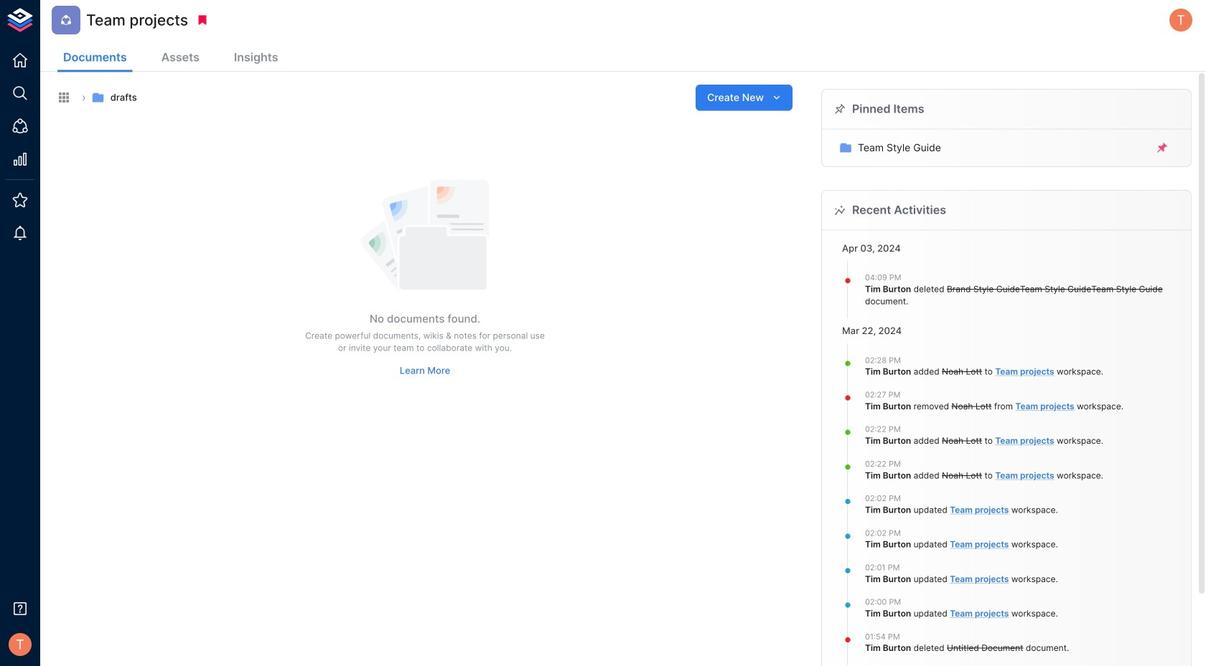 Task type: describe. For each thing, give the bounding box(es) containing it.
remove bookmark image
[[196, 14, 209, 27]]



Task type: vqa. For each thing, say whether or not it's contained in the screenshot.
Swimulation__AI__AR__VR__VI__and_Haptic_Feedback.pptx
no



Task type: locate. For each thing, give the bounding box(es) containing it.
unpin image
[[1156, 142, 1169, 154]]



